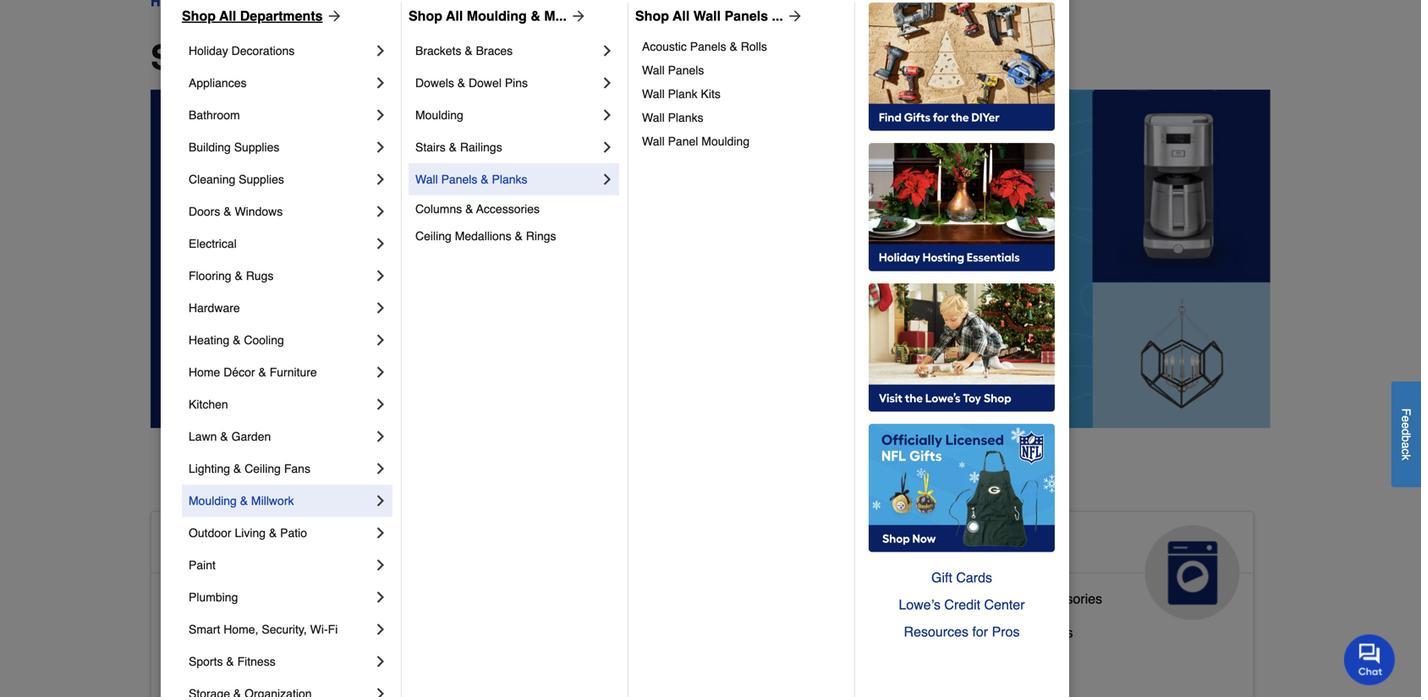 Task type: locate. For each thing, give the bounding box(es) containing it.
shop all departments link
[[182, 6, 343, 26]]

appliances
[[189, 76, 247, 90], [919, 532, 1045, 559]]

arrow right image for shop all departments
[[323, 8, 343, 25]]

chevron right image for hardware
[[372, 300, 389, 316]]

0 vertical spatial supplies
[[234, 140, 280, 154]]

chevron right image for moulding
[[599, 107, 616, 124]]

all inside the shop all moulding & m... link
[[446, 8, 463, 24]]

planks
[[668, 111, 704, 124], [492, 173, 528, 186]]

0 vertical spatial departments
[[240, 8, 323, 24]]

credit
[[945, 597, 981, 613]]

furniture
[[270, 366, 317, 379], [671, 652, 725, 668]]

3 accessible from the top
[[165, 625, 230, 640]]

1 accessible from the top
[[165, 532, 289, 559]]

ceiling medallions & rings link
[[415, 223, 616, 250]]

2 accessible from the top
[[165, 591, 230, 607]]

panels up "plank"
[[668, 63, 704, 77]]

ceiling medallions & rings
[[415, 229, 556, 243]]

1 horizontal spatial arrow right image
[[567, 8, 587, 25]]

entry
[[233, 659, 265, 674]]

panels
[[725, 8, 768, 24], [690, 40, 726, 53], [668, 63, 704, 77], [441, 173, 478, 186]]

arrow right image inside shop all departments link
[[323, 8, 343, 25]]

1 horizontal spatial appliances
[[919, 532, 1045, 559]]

holiday
[[189, 44, 228, 58]]

3 arrow right image from the left
[[783, 8, 804, 25]]

moulding down dowels in the top left of the page
[[415, 108, 464, 122]]

moulding inside the shop all moulding & m... link
[[467, 8, 527, 24]]

pet beds, houses, & furniture
[[542, 652, 725, 668]]

supplies for building supplies
[[234, 140, 280, 154]]

chevron right image for paint
[[372, 557, 389, 574]]

1 arrow right image from the left
[[323, 8, 343, 25]]

center
[[984, 597, 1025, 613]]

a
[[1400, 442, 1413, 448]]

0 horizontal spatial ceiling
[[245, 462, 281, 476]]

lowe's
[[899, 597, 941, 613]]

accessories inside "link"
[[476, 202, 540, 216]]

lawn & garden
[[189, 430, 271, 443]]

building supplies link
[[189, 131, 372, 163]]

all for moulding
[[446, 8, 463, 24]]

1 horizontal spatial ceiling
[[415, 229, 452, 243]]

moulding inside moulding link
[[415, 108, 464, 122]]

chevron right image
[[599, 74, 616, 91], [372, 107, 389, 124], [372, 235, 389, 252], [372, 332, 389, 349], [372, 364, 389, 381], [372, 428, 389, 445], [372, 492, 389, 509], [372, 557, 389, 574], [372, 589, 389, 606], [372, 621, 389, 638], [372, 653, 389, 670], [372, 685, 389, 697]]

chevron right image for moulding & millwork
[[372, 492, 389, 509]]

0 horizontal spatial arrow right image
[[323, 8, 343, 25]]

all inside shop all departments link
[[219, 8, 236, 24]]

furniture up the kitchen link
[[270, 366, 317, 379]]

furniture inside home décor & furniture link
[[270, 366, 317, 379]]

dowels
[[415, 76, 454, 90]]

0 horizontal spatial appliances
[[189, 76, 247, 90]]

moulding up 'braces'
[[467, 8, 527, 24]]

arrow right image inside the shop all moulding & m... link
[[567, 8, 587, 25]]

& left 'braces'
[[465, 44, 473, 58]]

1 vertical spatial ceiling
[[245, 462, 281, 476]]

1 vertical spatial departments
[[296, 38, 503, 77]]

resources for pros link
[[869, 618, 1055, 646]]

0 horizontal spatial pet
[[542, 652, 562, 668]]

electrical
[[189, 237, 237, 250]]

wall inside wall panel moulding link
[[642, 135, 665, 148]]

& right stairs
[[449, 140, 457, 154]]

1 vertical spatial home
[[295, 532, 361, 559]]

bathroom link
[[189, 99, 372, 131]]

shop up acoustic
[[635, 8, 669, 24]]

1 vertical spatial furniture
[[671, 652, 725, 668]]

shop up holiday
[[182, 8, 216, 24]]

wall plank kits
[[642, 87, 721, 101]]

acoustic panels & rolls link
[[642, 35, 843, 58]]

wall down acoustic
[[642, 63, 665, 77]]

stairs & railings
[[415, 140, 502, 154]]

panels inside 'link'
[[690, 40, 726, 53]]

accessible
[[165, 532, 289, 559], [165, 591, 230, 607], [165, 625, 230, 640], [165, 659, 230, 674]]

0 vertical spatial ceiling
[[415, 229, 452, 243]]

brackets & braces
[[415, 44, 513, 58]]

accessible for accessible home
[[165, 532, 289, 559]]

& right animal
[[628, 532, 645, 559]]

all down shop all departments link
[[244, 38, 287, 77]]

all up brackets & braces
[[446, 8, 463, 24]]

1 e from the top
[[1400, 416, 1413, 422]]

home inside home décor & furniture link
[[189, 366, 220, 379]]

bathroom up smart home, security, wi-fi
[[233, 591, 292, 607]]

& inside animal & pet care
[[628, 532, 645, 559]]

supplies up cleaning supplies
[[234, 140, 280, 154]]

accessible inside "link"
[[165, 659, 230, 674]]

departments for shop all departments
[[296, 38, 503, 77]]

all inside shop all wall panels ... link
[[673, 8, 690, 24]]

& left cooling
[[233, 333, 241, 347]]

0 horizontal spatial furniture
[[270, 366, 317, 379]]

1 vertical spatial pet
[[542, 652, 562, 668]]

stairs
[[415, 140, 446, 154]]

0 vertical spatial home
[[189, 366, 220, 379]]

1 horizontal spatial planks
[[668, 111, 704, 124]]

wall inside shop all wall panels ... link
[[694, 8, 721, 24]]

wall up acoustic panels & rolls
[[694, 8, 721, 24]]

chevron right image for home décor & furniture
[[372, 364, 389, 381]]

arrow right image up acoustic panels & rolls 'link'
[[783, 8, 804, 25]]

arrow right image up brackets & braces link
[[567, 8, 587, 25]]

2 arrow right image from the left
[[567, 8, 587, 25]]

wall inside wall planks link
[[642, 111, 665, 124]]

moulding up outdoor
[[189, 494, 237, 508]]

accessories up 'chillers'
[[1030, 591, 1103, 607]]

dowel
[[469, 76, 502, 90]]

appliances link up 'chillers'
[[905, 512, 1254, 620]]

arrow right image
[[323, 8, 343, 25], [567, 8, 587, 25], [783, 8, 804, 25]]

paint link
[[189, 549, 372, 581]]

...
[[772, 8, 783, 24]]

panels down the stairs & railings
[[441, 173, 478, 186]]

decorations
[[231, 44, 295, 58]]

0 vertical spatial accessories
[[476, 202, 540, 216]]

2 vertical spatial supplies
[[602, 618, 654, 634]]

beds,
[[566, 652, 601, 668]]

1 horizontal spatial furniture
[[671, 652, 725, 668]]

chevron right image for brackets & braces
[[599, 42, 616, 59]]

find gifts for the diyer. image
[[869, 3, 1055, 131]]

arrow right image inside shop all wall panels ... link
[[783, 8, 804, 25]]

& right entry
[[269, 659, 278, 674]]

& right lawn in the left bottom of the page
[[220, 430, 228, 443]]

f
[[1400, 408, 1413, 416]]

panels for wall panels & planks
[[441, 173, 478, 186]]

3 shop from the left
[[635, 8, 669, 24]]

flooring & rugs link
[[189, 260, 372, 292]]

supplies up windows
[[239, 173, 284, 186]]

enjoy savings year-round. no matter what you're shopping for, find what you need at a great price. image
[[151, 90, 1271, 428]]

0 horizontal spatial planks
[[492, 173, 528, 186]]

shop for shop all wall panels ...
[[635, 8, 669, 24]]

1 vertical spatial planks
[[492, 173, 528, 186]]

chat invite button image
[[1344, 634, 1396, 685]]

beverage
[[919, 625, 977, 640]]

ceiling down columns
[[415, 229, 452, 243]]

1 shop from the left
[[182, 8, 216, 24]]

pins
[[505, 76, 528, 90]]

f e e d b a c k button
[[1392, 381, 1421, 487]]

1 horizontal spatial appliances link
[[905, 512, 1254, 620]]

2 horizontal spatial arrow right image
[[783, 8, 804, 25]]

chevron right image for lighting & ceiling fans
[[372, 460, 389, 477]]

2 vertical spatial home
[[282, 659, 318, 674]]

bathroom up building
[[189, 108, 240, 122]]

chevron right image for smart home, security, wi-fi
[[372, 621, 389, 638]]

beverage & wine chillers link
[[919, 621, 1073, 655]]

4 accessible from the top
[[165, 659, 230, 674]]

wall left "plank"
[[642, 87, 665, 101]]

& right houses,
[[658, 652, 667, 668]]

wall inside wall plank kits link
[[642, 87, 665, 101]]

2 horizontal spatial shop
[[635, 8, 669, 24]]

bathroom
[[189, 108, 240, 122], [233, 591, 292, 607]]

wall up columns
[[415, 173, 438, 186]]

chevron right image for bathroom
[[372, 107, 389, 124]]

& right parts
[[1018, 591, 1027, 607]]

accessible home link
[[151, 512, 500, 620]]

chevron right image for outdoor living & patio
[[372, 525, 389, 541]]

security,
[[262, 623, 307, 636]]

supplies for cleaning supplies
[[239, 173, 284, 186]]

moulding down wall planks link
[[702, 135, 750, 148]]

1 horizontal spatial pet
[[651, 532, 688, 559]]

2 shop from the left
[[409, 8, 442, 24]]

home
[[189, 366, 220, 379], [295, 532, 361, 559], [282, 659, 318, 674]]

wall for wall panel moulding
[[642, 135, 665, 148]]

pet inside the "pet beds, houses, & furniture" link
[[542, 652, 562, 668]]

plumbing link
[[189, 581, 372, 613]]

kitchen
[[189, 398, 228, 411]]

accessible home
[[165, 532, 361, 559]]

ceiling up millwork
[[245, 462, 281, 476]]

shop up brackets
[[409, 8, 442, 24]]

moulding inside moulding & millwork link
[[189, 494, 237, 508]]

0 horizontal spatial accessories
[[476, 202, 540, 216]]

departments inside shop all departments link
[[240, 8, 323, 24]]

all up acoustic
[[673, 8, 690, 24]]

wall panel moulding link
[[642, 129, 843, 153]]

all for departments
[[219, 8, 236, 24]]

e up d on the bottom of the page
[[1400, 416, 1413, 422]]

rolls
[[741, 40, 767, 53]]

living
[[235, 526, 266, 540]]

officially licensed n f l gifts. shop now. image
[[869, 424, 1055, 552]]

wall left panel
[[642, 135, 665, 148]]

shop
[[182, 8, 216, 24], [409, 8, 442, 24], [635, 8, 669, 24]]

wall panels link
[[642, 58, 843, 82]]

& right doors
[[224, 205, 231, 218]]

0 vertical spatial appliances
[[189, 76, 247, 90]]

1 vertical spatial supplies
[[239, 173, 284, 186]]

& inside "link"
[[269, 659, 278, 674]]

0 vertical spatial pet
[[651, 532, 688, 559]]

lighting & ceiling fans link
[[189, 453, 372, 485]]

0 vertical spatial furniture
[[270, 366, 317, 379]]

wall for wall panels & planks
[[415, 173, 438, 186]]

appliances up cards
[[919, 532, 1045, 559]]

supplies up houses,
[[602, 618, 654, 634]]

acoustic panels & rolls
[[642, 40, 767, 53]]

care
[[542, 559, 595, 586]]

chevron right image
[[372, 42, 389, 59], [599, 42, 616, 59], [372, 74, 389, 91], [599, 107, 616, 124], [372, 139, 389, 156], [599, 139, 616, 156], [372, 171, 389, 188], [599, 171, 616, 188], [372, 203, 389, 220], [372, 267, 389, 284], [372, 300, 389, 316], [372, 396, 389, 413], [372, 460, 389, 477], [372, 525, 389, 541]]

1 horizontal spatial shop
[[409, 8, 442, 24]]

chevron right image for appliances
[[372, 74, 389, 91]]

panels for acoustic panels & rolls
[[690, 40, 726, 53]]

arrow right image up the shop all departments
[[323, 8, 343, 25]]

paint
[[189, 558, 216, 572]]

planks up panel
[[668, 111, 704, 124]]

appliances link down decorations
[[189, 67, 372, 99]]

wall inside wall panels link
[[642, 63, 665, 77]]

chevron right image for electrical
[[372, 235, 389, 252]]

shop all wall panels ...
[[635, 8, 783, 24]]

wall inside wall panels & planks link
[[415, 173, 438, 186]]

& left rolls
[[730, 40, 738, 53]]

holiday hosting essentials. image
[[869, 143, 1055, 272]]

0 horizontal spatial appliances link
[[189, 67, 372, 99]]

wall down wall plank kits
[[642, 111, 665, 124]]

shop all departments
[[151, 38, 503, 77]]

0 horizontal spatial shop
[[182, 8, 216, 24]]

b
[[1400, 435, 1413, 442]]

ceiling
[[415, 229, 452, 243], [245, 462, 281, 476]]

parts
[[982, 591, 1014, 607]]

wall
[[694, 8, 721, 24], [642, 63, 665, 77], [642, 87, 665, 101], [642, 111, 665, 124], [642, 135, 665, 148], [415, 173, 438, 186]]

furniture right houses,
[[671, 652, 725, 668]]

fi
[[328, 623, 338, 636]]

accessible home image
[[391, 525, 486, 620]]

0 vertical spatial appliances link
[[189, 67, 372, 99]]

chevron right image for plumbing
[[372, 589, 389, 606]]

outdoor
[[189, 526, 231, 540]]

accessories up 'ceiling medallions & rings' link
[[476, 202, 540, 216]]

gift
[[932, 570, 953, 585]]

planks up columns & accessories "link"
[[492, 173, 528, 186]]

& left pros
[[981, 625, 990, 640]]

0 vertical spatial bathroom
[[189, 108, 240, 122]]

&
[[531, 8, 541, 24], [730, 40, 738, 53], [465, 44, 473, 58], [458, 76, 465, 90], [449, 140, 457, 154], [481, 173, 489, 186], [465, 202, 473, 216], [224, 205, 231, 218], [515, 229, 523, 243], [235, 269, 243, 283], [233, 333, 241, 347], [258, 366, 266, 379], [220, 430, 228, 443], [233, 462, 241, 476], [240, 494, 248, 508], [269, 526, 277, 540], [628, 532, 645, 559], [1018, 591, 1027, 607], [981, 625, 990, 640], [658, 652, 667, 668], [226, 655, 234, 668], [269, 659, 278, 674]]

d
[[1400, 429, 1413, 435]]

& right décor
[[258, 366, 266, 379]]

chevron right image for lawn & garden
[[372, 428, 389, 445]]

1 vertical spatial appliances link
[[905, 512, 1254, 620]]

0 vertical spatial planks
[[668, 111, 704, 124]]

panels down shop all wall panels ...
[[690, 40, 726, 53]]

chevron right image for heating & cooling
[[372, 332, 389, 349]]

appliances down holiday
[[189, 76, 247, 90]]

1 horizontal spatial accessories
[[1030, 591, 1103, 607]]

e up b
[[1400, 422, 1413, 429]]

& left millwork
[[240, 494, 248, 508]]

& left dowel
[[458, 76, 465, 90]]

& left rings
[[515, 229, 523, 243]]

all up holiday decorations
[[219, 8, 236, 24]]

k
[[1400, 454, 1413, 460]]



Task type: vqa. For each thing, say whether or not it's contained in the screenshot.
198 lit
no



Task type: describe. For each thing, give the bounding box(es) containing it.
lawn
[[189, 430, 217, 443]]

cooling
[[244, 333, 284, 347]]

beverage & wine chillers
[[919, 625, 1073, 640]]

railings
[[460, 140, 502, 154]]

shop all moulding & m... link
[[409, 6, 587, 26]]

furniture inside the "pet beds, houses, & furniture" link
[[671, 652, 725, 668]]

1 vertical spatial accessories
[[1030, 591, 1103, 607]]

resources
[[904, 624, 969, 640]]

heating & cooling
[[189, 333, 284, 347]]

departments for shop all departments
[[240, 8, 323, 24]]

kits
[[701, 87, 721, 101]]

pet inside animal & pet care
[[651, 532, 688, 559]]

& down wall panels & planks
[[465, 202, 473, 216]]

fans
[[284, 462, 310, 476]]

wall planks link
[[642, 106, 843, 129]]

chevron right image for holiday decorations
[[372, 42, 389, 59]]

holiday decorations link
[[189, 35, 372, 67]]

chevron right image for building supplies
[[372, 139, 389, 156]]

shop all wall panels ... link
[[635, 6, 804, 26]]

& left rugs
[[235, 269, 243, 283]]

& down the accessible bedroom link on the left of page
[[226, 655, 234, 668]]

wall for wall plank kits
[[642, 87, 665, 101]]

& left patio
[[269, 526, 277, 540]]

livestock supplies link
[[542, 614, 654, 648]]

wall plank kits link
[[642, 82, 843, 106]]

chevron right image for stairs & railings
[[599, 139, 616, 156]]

panel
[[668, 135, 698, 148]]

1 vertical spatial appliances
[[919, 532, 1045, 559]]

chevron right image for wall panels & planks
[[599, 171, 616, 188]]

cards
[[956, 570, 992, 585]]

smart home, security, wi-fi link
[[189, 613, 372, 646]]

décor
[[224, 366, 255, 379]]

chevron right image for doors & windows
[[372, 203, 389, 220]]

shop all moulding & m...
[[409, 8, 567, 24]]

wall panels
[[642, 63, 704, 77]]

shop for shop all departments
[[182, 8, 216, 24]]

wine
[[993, 625, 1024, 640]]

wall for wall panels
[[642, 63, 665, 77]]

lighting
[[189, 462, 230, 476]]

dowels & dowel pins
[[415, 76, 528, 90]]

chillers
[[1028, 625, 1073, 640]]

& left the m...
[[531, 8, 541, 24]]

arrow right image for shop all moulding & m...
[[567, 8, 587, 25]]

doors & windows
[[189, 205, 283, 218]]

garden
[[231, 430, 271, 443]]

all for wall
[[673, 8, 690, 24]]

shop
[[151, 38, 235, 77]]

home décor & furniture
[[189, 366, 317, 379]]

chevron right image for cleaning supplies
[[372, 171, 389, 188]]

hardware link
[[189, 292, 372, 324]]

rugs
[[246, 269, 274, 283]]

& up columns & accessories
[[481, 173, 489, 186]]

moulding inside wall panel moulding link
[[702, 135, 750, 148]]

pet beds, houses, & furniture link
[[542, 648, 725, 682]]

doors
[[189, 205, 220, 218]]

acoustic
[[642, 40, 687, 53]]

windows
[[235, 205, 283, 218]]

panels for wall panels
[[668, 63, 704, 77]]

hardware
[[189, 301, 240, 315]]

appliance parts & accessories link
[[919, 587, 1103, 621]]

brackets & braces link
[[415, 35, 599, 67]]

& inside 'link'
[[730, 40, 738, 53]]

appliance parts & accessories
[[919, 591, 1103, 607]]

houses,
[[604, 652, 654, 668]]

building supplies
[[189, 140, 280, 154]]

c
[[1400, 448, 1413, 454]]

chevron right image for flooring & rugs
[[372, 267, 389, 284]]

animal
[[542, 532, 621, 559]]

livestock supplies
[[542, 618, 654, 634]]

holiday decorations
[[189, 44, 295, 58]]

panels up acoustic panels & rolls 'link'
[[725, 8, 768, 24]]

dowels & dowel pins link
[[415, 67, 599, 99]]

pros
[[992, 624, 1020, 640]]

animal & pet care
[[542, 532, 688, 586]]

shop for shop all moulding & m...
[[409, 8, 442, 24]]

m...
[[544, 8, 567, 24]]

wall panels & planks link
[[415, 163, 599, 195]]

accessible bedroom
[[165, 625, 288, 640]]

accessible for accessible bathroom
[[165, 591, 230, 607]]

accessible entry & home link
[[165, 655, 318, 689]]

flooring
[[189, 269, 231, 283]]

chevron right image for sports & fitness
[[372, 653, 389, 670]]

flooring & rugs
[[189, 269, 274, 283]]

sports
[[189, 655, 223, 668]]

accessible for accessible entry & home
[[165, 659, 230, 674]]

home inside accessible entry & home "link"
[[282, 659, 318, 674]]

plank
[[668, 87, 698, 101]]

home inside accessible home link
[[295, 532, 361, 559]]

outdoor living & patio
[[189, 526, 307, 540]]

chevron right image for kitchen
[[372, 396, 389, 413]]

livestock
[[542, 618, 598, 634]]

accessible for accessible bedroom
[[165, 625, 230, 640]]

1 vertical spatial bathroom
[[233, 591, 292, 607]]

lowe's credit center
[[899, 597, 1025, 613]]

ceiling inside 'ceiling medallions & rings' link
[[415, 229, 452, 243]]

sports & fitness
[[189, 655, 276, 668]]

wall planks
[[642, 111, 704, 124]]

for
[[973, 624, 988, 640]]

appliance
[[919, 591, 978, 607]]

resources for pros
[[904, 624, 1020, 640]]

wall for wall planks
[[642, 111, 665, 124]]

& right the lighting
[[233, 462, 241, 476]]

kitchen link
[[189, 388, 372, 421]]

supplies for livestock supplies
[[602, 618, 654, 634]]

accessible bathroom link
[[165, 587, 292, 621]]

lighting & ceiling fans
[[189, 462, 310, 476]]

2 e from the top
[[1400, 422, 1413, 429]]

outdoor living & patio link
[[189, 517, 372, 549]]

smart
[[189, 623, 220, 636]]

cleaning
[[189, 173, 235, 186]]

rings
[[526, 229, 556, 243]]

gift cards
[[932, 570, 992, 585]]

animal & pet care image
[[768, 525, 863, 620]]

ceiling inside lighting & ceiling fans link
[[245, 462, 281, 476]]

appliances image
[[1145, 525, 1240, 620]]

cleaning supplies link
[[189, 163, 372, 195]]

home décor & furniture link
[[189, 356, 372, 388]]

arrow right image for shop all wall panels ...
[[783, 8, 804, 25]]

smart home, security, wi-fi
[[189, 623, 338, 636]]

visit the lowe's toy shop. image
[[869, 283, 1055, 412]]

chevron right image for dowels & dowel pins
[[599, 74, 616, 91]]



